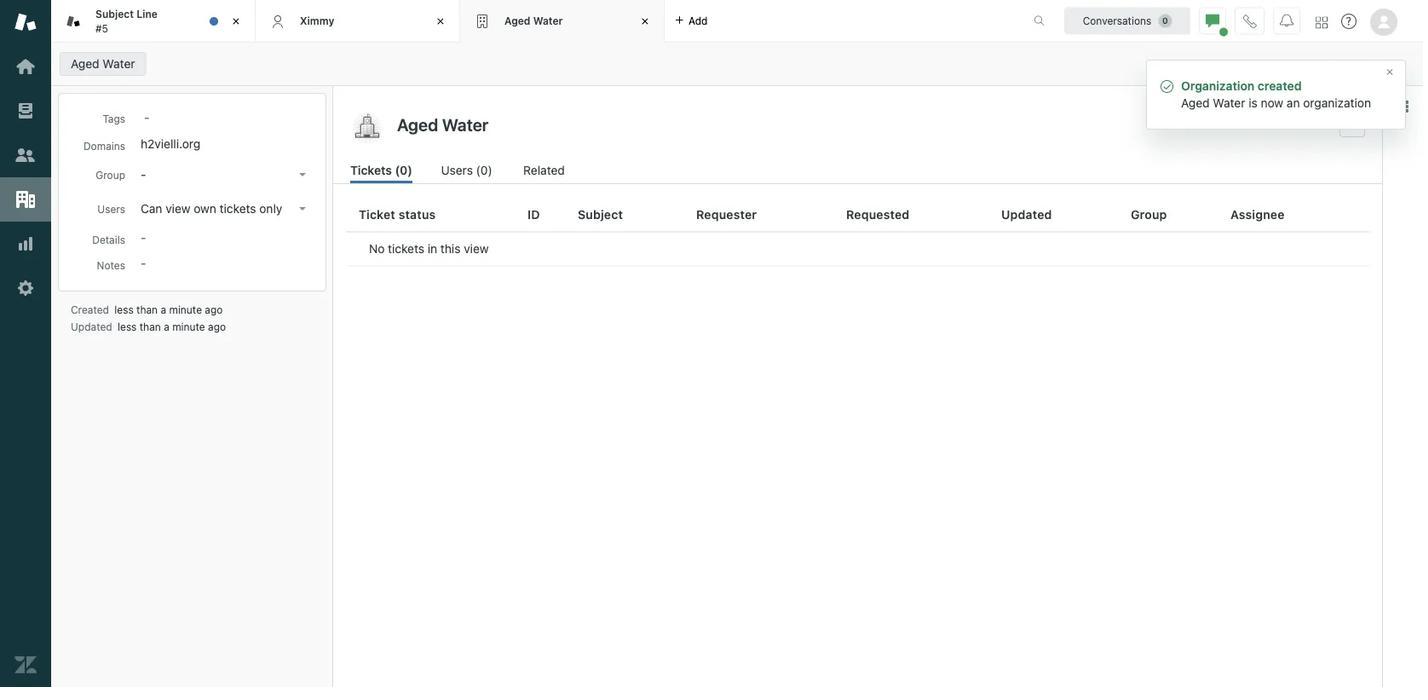 Task type: vqa. For each thing, say whether or not it's contained in the screenshot.
tickets to the bottom
yes



Task type: locate. For each thing, give the bounding box(es) containing it.
an
[[1287, 96, 1300, 110]]

1 horizontal spatial subject
[[578, 207, 623, 221]]

0 vertical spatial less
[[115, 303, 134, 315]]

(0) right tickets
[[395, 163, 412, 177]]

(0)
[[395, 163, 412, 177], [476, 163, 492, 177]]

0 vertical spatial aged
[[505, 15, 531, 27]]

close image inside status
[[1385, 67, 1395, 77]]

2 horizontal spatial aged
[[1181, 96, 1210, 110]]

arrow down image inside can view own tickets only 'button'
[[299, 207, 306, 211]]

subject for subject line #5
[[95, 8, 134, 20]]

status
[[1146, 60, 1406, 130]]

0 vertical spatial close image
[[432, 13, 449, 30]]

no
[[369, 242, 385, 256]]

subject right id
[[578, 207, 623, 221]]

close image
[[228, 13, 245, 30], [637, 13, 654, 30]]

0 vertical spatial users
[[441, 163, 473, 177]]

users
[[441, 163, 473, 177], [97, 203, 125, 215]]

status containing organization created
[[1146, 60, 1406, 130]]

1 vertical spatial a
[[164, 320, 169, 332]]

grid
[[333, 198, 1383, 687]]

line
[[137, 8, 158, 20]]

close image
[[432, 13, 449, 30], [1385, 67, 1395, 77]]

1 horizontal spatial view
[[464, 242, 489, 256]]

tickets left in
[[388, 242, 424, 256]]

aged water tab
[[460, 0, 665, 43]]

1 vertical spatial arrow down image
[[299, 207, 306, 211]]

1 horizontal spatial aged water
[[505, 15, 563, 27]]

1 horizontal spatial updated
[[1002, 207, 1052, 221]]

1 vertical spatial close image
[[1385, 67, 1395, 77]]

add
[[689, 15, 708, 27]]

1 vertical spatial tickets
[[388, 242, 424, 256]]

1 horizontal spatial close image
[[637, 13, 654, 30]]

aged inside 'organization created aged water is now an organization'
[[1181, 96, 1210, 110]]

than
[[136, 303, 158, 315], [140, 320, 161, 332]]

water inside tab
[[533, 15, 563, 27]]

aged water inside 'link'
[[71, 57, 135, 71]]

1 horizontal spatial tickets
[[388, 242, 424, 256]]

2 horizontal spatial water
[[1213, 96, 1246, 110]]

close image left ximmy
[[228, 13, 245, 30]]

h2vielli.org
[[141, 137, 201, 151]]

close image left add "popup button"
[[637, 13, 654, 30]]

- field
[[137, 107, 313, 126]]

close image inside ximmy tab
[[432, 13, 449, 30]]

0 horizontal spatial close image
[[432, 13, 449, 30]]

close image for status on the right of page containing organization created
[[1385, 67, 1395, 77]]

aged water
[[505, 15, 563, 27], [71, 57, 135, 71]]

water
[[533, 15, 563, 27], [103, 57, 135, 71], [1213, 96, 1246, 110]]

ticket status
[[359, 207, 436, 221]]

0 horizontal spatial users
[[97, 203, 125, 215]]

subject up #5
[[95, 8, 134, 20]]

None text field
[[392, 112, 1333, 137]]

subject inside grid
[[578, 207, 623, 221]]

1 arrow down image from the top
[[299, 173, 306, 176]]

zendesk image
[[14, 654, 37, 676]]

water inside 'organization created aged water is now an organization'
[[1213, 96, 1246, 110]]

ximmy
[[300, 15, 334, 27]]

tickets (0) link
[[350, 161, 412, 183]]

1 horizontal spatial group
[[1131, 207, 1167, 221]]

0 horizontal spatial aged
[[71, 57, 99, 71]]

updated
[[1002, 207, 1052, 221], [71, 320, 112, 332]]

(0) inside "link"
[[476, 163, 492, 177]]

0 horizontal spatial close image
[[228, 13, 245, 30]]

aged water inside tab
[[505, 15, 563, 27]]

tab containing subject line
[[51, 0, 256, 43]]

1 horizontal spatial users
[[441, 163, 473, 177]]

1 vertical spatial water
[[103, 57, 135, 71]]

aged
[[505, 15, 531, 27], [71, 57, 99, 71], [1181, 96, 1210, 110]]

2 vertical spatial water
[[1213, 96, 1246, 110]]

secondary element
[[51, 47, 1423, 81]]

tickets inside grid
[[388, 242, 424, 256]]

get help image
[[1342, 14, 1357, 29]]

customers image
[[14, 144, 37, 166]]

apps image
[[1396, 100, 1410, 113]]

1 vertical spatial users
[[97, 203, 125, 215]]

arrow down image right only
[[299, 207, 306, 211]]

users for users (0)
[[441, 163, 473, 177]]

1 (0) from the left
[[395, 163, 412, 177]]

close image inside aged water tab
[[637, 13, 654, 30]]

close image for ximmy tab
[[432, 13, 449, 30]]

subject line #5
[[95, 8, 158, 34]]

subject inside "subject line #5"
[[95, 8, 134, 20]]

a
[[161, 303, 166, 315], [164, 320, 169, 332]]

0 horizontal spatial subject
[[95, 8, 134, 20]]

1 vertical spatial aged
[[71, 57, 99, 71]]

0 horizontal spatial view
[[166, 202, 191, 216]]

0 vertical spatial water
[[533, 15, 563, 27]]

users right tickets (0)
[[441, 163, 473, 177]]

1 vertical spatial minute
[[172, 320, 205, 332]]

organizations image
[[14, 188, 37, 211]]

0 vertical spatial aged water
[[505, 15, 563, 27]]

2 arrow down image from the top
[[299, 207, 306, 211]]

0 vertical spatial tickets
[[220, 202, 256, 216]]

group
[[96, 169, 125, 181], [1131, 207, 1167, 221]]

group inside grid
[[1131, 207, 1167, 221]]

0 horizontal spatial tickets
[[220, 202, 256, 216]]

1 horizontal spatial (0)
[[476, 163, 492, 177]]

0 vertical spatial minute
[[169, 303, 202, 315]]

organization created aged water is now an organization
[[1181, 79, 1371, 110]]

admin image
[[14, 277, 37, 299]]

updated inside grid
[[1002, 207, 1052, 221]]

tickets right own
[[220, 202, 256, 216]]

1 horizontal spatial water
[[533, 15, 563, 27]]

1 vertical spatial aged water
[[71, 57, 135, 71]]

0 horizontal spatial (0)
[[395, 163, 412, 177]]

tab
[[51, 0, 256, 43]]

aged inside aged water tab
[[505, 15, 531, 27]]

less down notes
[[118, 320, 137, 332]]

views image
[[14, 100, 37, 122]]

aged water link
[[60, 52, 146, 76]]

-
[[141, 167, 146, 182]]

2 close image from the left
[[637, 13, 654, 30]]

domains
[[83, 140, 125, 152]]

related link
[[523, 161, 567, 183]]

tickets inside 'button'
[[220, 202, 256, 216]]

1 vertical spatial updated
[[71, 320, 112, 332]]

0 horizontal spatial updated
[[71, 320, 112, 332]]

tickets
[[220, 202, 256, 216], [388, 242, 424, 256]]

0 vertical spatial arrow down image
[[299, 173, 306, 176]]

0 vertical spatial group
[[96, 169, 125, 181]]

1 vertical spatial group
[[1131, 207, 1167, 221]]

reporting image
[[14, 233, 37, 255]]

arrow down image left tickets
[[299, 173, 306, 176]]

minute
[[169, 303, 202, 315], [172, 320, 205, 332]]

0 vertical spatial subject
[[95, 8, 134, 20]]

can
[[141, 202, 162, 216]]

0 vertical spatial updated
[[1002, 207, 1052, 221]]

water inside 'link'
[[103, 57, 135, 71]]

1 vertical spatial view
[[464, 242, 489, 256]]

1 horizontal spatial aged
[[505, 15, 531, 27]]

related
[[523, 163, 565, 177]]

view right this at the top left
[[464, 242, 489, 256]]

0 vertical spatial a
[[161, 303, 166, 315]]

view inside grid
[[464, 242, 489, 256]]

0 horizontal spatial group
[[96, 169, 125, 181]]

subject
[[95, 8, 134, 20], [578, 207, 623, 221]]

1 vertical spatial subject
[[578, 207, 623, 221]]

less right created
[[115, 303, 134, 315]]

view
[[166, 202, 191, 216], [464, 242, 489, 256]]

arrow down image for -
[[299, 173, 306, 176]]

add button
[[665, 0, 718, 42]]

0 horizontal spatial water
[[103, 57, 135, 71]]

is
[[1249, 96, 1258, 110]]

button displays agent's chat status as online. image
[[1206, 14, 1220, 28]]

ago
[[205, 303, 223, 315], [208, 320, 226, 332]]

assignee
[[1231, 207, 1285, 221]]

users inside "link"
[[441, 163, 473, 177]]

can view own tickets only button
[[136, 197, 313, 221]]

ticket
[[359, 207, 395, 221]]

2 vertical spatial aged
[[1181, 96, 1210, 110]]

2 (0) from the left
[[476, 163, 492, 177]]

(0) left related
[[476, 163, 492, 177]]

id
[[528, 207, 540, 221]]

view right can at the top
[[166, 202, 191, 216]]

arrow down image inside '-' button
[[299, 173, 306, 176]]

tickets (0)
[[350, 163, 412, 177]]

users for users
[[97, 203, 125, 215]]

users up details
[[97, 203, 125, 215]]

requested
[[846, 207, 910, 221]]

arrow down image
[[299, 173, 306, 176], [299, 207, 306, 211]]

in
[[428, 242, 437, 256]]

1 horizontal spatial close image
[[1385, 67, 1395, 77]]

0 vertical spatial than
[[136, 303, 158, 315]]

less
[[115, 303, 134, 315], [118, 320, 137, 332]]

view inside 'button'
[[166, 202, 191, 216]]

0 horizontal spatial aged water
[[71, 57, 135, 71]]

0 vertical spatial view
[[166, 202, 191, 216]]



Task type: describe. For each thing, give the bounding box(es) containing it.
conversations button
[[1065, 7, 1191, 35]]

status
[[399, 207, 436, 221]]

zendesk support image
[[14, 11, 37, 33]]

created
[[71, 303, 109, 315]]

0 vertical spatial ago
[[205, 303, 223, 315]]

conversations
[[1083, 15, 1152, 27]]

created
[[1258, 79, 1302, 93]]

1 vertical spatial less
[[118, 320, 137, 332]]

notes
[[97, 259, 125, 271]]

requester
[[696, 207, 757, 221]]

users (0)
[[441, 163, 492, 177]]

aged inside aged water 'link'
[[71, 57, 99, 71]]

icon_org image
[[350, 112, 384, 146]]

- button
[[136, 163, 313, 187]]

organization
[[1303, 96, 1371, 110]]

1 close image from the left
[[228, 13, 245, 30]]

get started image
[[14, 55, 37, 78]]

now
[[1261, 96, 1284, 110]]

notifications image
[[1280, 14, 1294, 28]]

this
[[441, 242, 461, 256]]

only
[[259, 202, 282, 216]]

updated inside 'created less than a minute ago updated less than a minute ago'
[[71, 320, 112, 332]]

users (0) link
[[441, 161, 495, 183]]

subject for subject
[[578, 207, 623, 221]]

(0) for tickets (0)
[[395, 163, 412, 177]]

tickets
[[350, 163, 392, 177]]

created less than a minute ago updated less than a minute ago
[[71, 303, 226, 332]]

organization
[[1181, 79, 1255, 93]]

details
[[92, 234, 125, 245]]

no tickets in this view
[[369, 242, 489, 256]]

1 vertical spatial than
[[140, 320, 161, 332]]

tags
[[103, 113, 125, 124]]

own
[[194, 202, 216, 216]]

ximmy tab
[[256, 0, 460, 43]]

1 vertical spatial ago
[[208, 320, 226, 332]]

(0) for users (0)
[[476, 163, 492, 177]]

arrow down image for can view own tickets only
[[299, 207, 306, 211]]

zendesk products image
[[1316, 17, 1328, 29]]

main element
[[0, 0, 51, 687]]

grid containing ticket status
[[333, 198, 1383, 687]]

#5
[[95, 22, 108, 34]]

can view own tickets only
[[141, 202, 282, 216]]

tabs tab list
[[51, 0, 1016, 43]]



